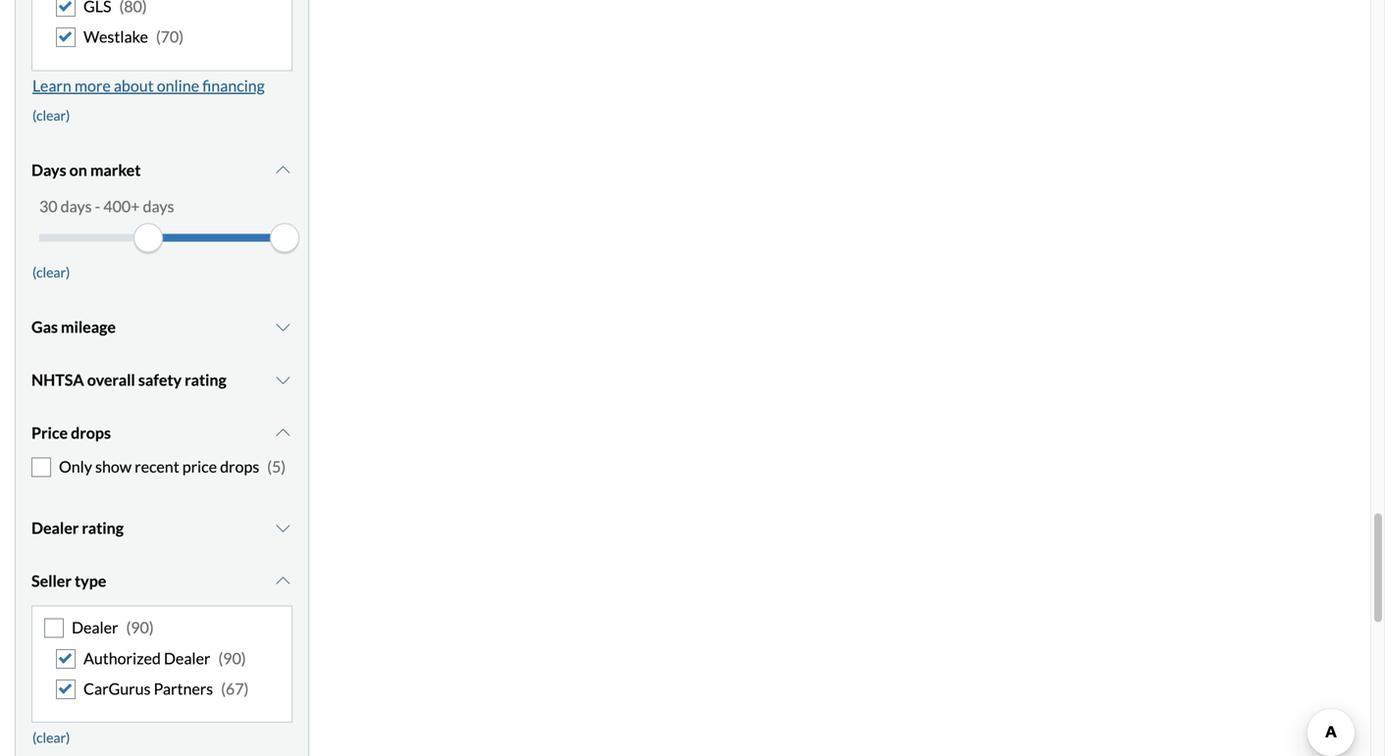 Task type: describe. For each thing, give the bounding box(es) containing it.
chevron down image for nhtsa overall safety rating
[[273, 372, 293, 388]]

authorized
[[83, 649, 161, 668]]

overall
[[87, 370, 135, 390]]

2 days from the left
[[143, 197, 174, 216]]

nhtsa overall safety rating
[[31, 370, 227, 390]]

authorized dealer (90)
[[83, 649, 246, 668]]

gas
[[31, 317, 58, 337]]

1 (clear) from the top
[[32, 107, 70, 124]]

30 days - 400+ days
[[39, 197, 174, 216]]

drops inside 'dropdown button'
[[71, 423, 111, 443]]

seller
[[31, 572, 72, 591]]

cargurus partners (67)
[[83, 680, 249, 699]]

cargurus
[[83, 680, 151, 699]]

price drops
[[31, 423, 111, 443]]

chevron down image for days on market
[[273, 162, 293, 178]]

rating inside dropdown button
[[185, 370, 227, 390]]

1 vertical spatial drops
[[220, 457, 259, 476]]

safety
[[138, 370, 182, 390]]

online
[[157, 76, 199, 95]]

dealer for dealer rating
[[31, 519, 79, 538]]

(70)
[[156, 27, 184, 46]]

price drops button
[[31, 409, 293, 458]]

-
[[95, 197, 100, 216]]

on
[[69, 160, 87, 180]]

learn more about online financing
[[32, 76, 265, 95]]

chevron down image for dealer rating
[[273, 521, 293, 537]]

nhtsa
[[31, 370, 84, 390]]

price
[[182, 457, 217, 476]]

nhtsa overall safety rating button
[[31, 356, 293, 405]]

seller type
[[31, 572, 106, 591]]

days
[[31, 160, 66, 180]]

about
[[114, 76, 154, 95]]

days on market
[[31, 160, 141, 180]]

30
[[39, 197, 57, 216]]

1 days from the left
[[61, 197, 92, 216]]

type
[[75, 572, 106, 591]]

chevron down image
[[273, 319, 293, 335]]

chevron down image for price drops
[[273, 425, 293, 441]]



Task type: locate. For each thing, give the bounding box(es) containing it.
0 horizontal spatial days
[[61, 197, 92, 216]]

(90) up (67)
[[218, 649, 246, 668]]

0 horizontal spatial drops
[[71, 423, 111, 443]]

1 vertical spatial (clear) button
[[31, 258, 71, 287]]

rating right the safety
[[185, 370, 227, 390]]

3 (clear) button from the top
[[31, 724, 71, 753]]

westlake
[[83, 27, 148, 46]]

5 chevron down image from the top
[[273, 574, 293, 590]]

show
[[95, 457, 132, 476]]

(5)
[[267, 457, 286, 476]]

0 vertical spatial (90)
[[126, 618, 154, 638]]

westlake (70)
[[83, 27, 184, 46]]

dealer up partners
[[164, 649, 210, 668]]

0 horizontal spatial (90)
[[126, 618, 154, 638]]

dealer (90)
[[72, 618, 154, 638]]

(clear)
[[32, 107, 70, 124], [32, 264, 70, 281], [32, 730, 70, 747]]

days on market button
[[31, 146, 293, 195]]

(90)
[[126, 618, 154, 638], [218, 649, 246, 668]]

gas mileage
[[31, 317, 116, 337]]

3 (clear) from the top
[[32, 730, 70, 747]]

0 vertical spatial drops
[[71, 423, 111, 443]]

days down the days on market dropdown button
[[143, 197, 174, 216]]

chevron down image inside the days on market dropdown button
[[273, 162, 293, 178]]

(clear) button for seller
[[31, 724, 71, 753]]

financing
[[202, 76, 265, 95]]

1 vertical spatial (clear)
[[32, 264, 70, 281]]

days left -
[[61, 197, 92, 216]]

3 chevron down image from the top
[[273, 425, 293, 441]]

(67)
[[221, 680, 249, 699]]

rating up type
[[82, 519, 124, 538]]

market
[[90, 160, 141, 180]]

chevron down image
[[273, 162, 293, 178], [273, 372, 293, 388], [273, 425, 293, 441], [273, 521, 293, 537], [273, 574, 293, 590]]

only show recent price drops (5)
[[59, 457, 286, 476]]

1 horizontal spatial rating
[[185, 370, 227, 390]]

2 chevron down image from the top
[[273, 372, 293, 388]]

learn more about online financing button
[[31, 71, 266, 100]]

dealer rating button
[[31, 504, 293, 553]]

days
[[61, 197, 92, 216], [143, 197, 174, 216]]

chevron down image inside price drops 'dropdown button'
[[273, 425, 293, 441]]

seller type button
[[31, 557, 293, 606]]

400+
[[103, 197, 140, 216]]

1 horizontal spatial (90)
[[218, 649, 246, 668]]

0 vertical spatial (clear)
[[32, 107, 70, 124]]

chevron down image inside seller type dropdown button
[[273, 574, 293, 590]]

0 horizontal spatial rating
[[82, 519, 124, 538]]

dealer for dealer (90)
[[72, 618, 118, 638]]

1 vertical spatial dealer
[[72, 618, 118, 638]]

0 vertical spatial rating
[[185, 370, 227, 390]]

drops up only
[[71, 423, 111, 443]]

drops left (5)
[[220, 457, 259, 476]]

gas mileage button
[[31, 303, 293, 352]]

1 horizontal spatial days
[[143, 197, 174, 216]]

dealer inside 'dropdown button'
[[31, 519, 79, 538]]

(clear) button
[[31, 100, 71, 130], [31, 258, 71, 287], [31, 724, 71, 753]]

dealer rating
[[31, 519, 124, 538]]

dealer up the seller
[[31, 519, 79, 538]]

price
[[31, 423, 68, 443]]

1 vertical spatial (90)
[[218, 649, 246, 668]]

more
[[74, 76, 111, 95]]

(clear) button for days
[[31, 258, 71, 287]]

1 chevron down image from the top
[[273, 162, 293, 178]]

2 vertical spatial (clear)
[[32, 730, 70, 747]]

dealer
[[31, 519, 79, 538], [72, 618, 118, 638], [164, 649, 210, 668]]

2 (clear) button from the top
[[31, 258, 71, 287]]

only
[[59, 457, 92, 476]]

4 chevron down image from the top
[[273, 521, 293, 537]]

(clear) for seller
[[32, 730, 70, 747]]

chevron down image inside the nhtsa overall safety rating dropdown button
[[273, 372, 293, 388]]

2 (clear) from the top
[[32, 264, 70, 281]]

0 vertical spatial dealer
[[31, 519, 79, 538]]

drops
[[71, 423, 111, 443], [220, 457, 259, 476]]

rating inside 'dropdown button'
[[82, 519, 124, 538]]

rating
[[185, 370, 227, 390], [82, 519, 124, 538]]

chevron down image for seller type
[[273, 574, 293, 590]]

2 vertical spatial dealer
[[164, 649, 210, 668]]

2 vertical spatial (clear) button
[[31, 724, 71, 753]]

1 horizontal spatial drops
[[220, 457, 259, 476]]

chevron down image inside dealer rating 'dropdown button'
[[273, 521, 293, 537]]

mileage
[[61, 317, 116, 337]]

0 vertical spatial (clear) button
[[31, 100, 71, 130]]

dealer up authorized
[[72, 618, 118, 638]]

partners
[[154, 680, 213, 699]]

(90) up authorized
[[126, 618, 154, 638]]

1 vertical spatial rating
[[82, 519, 124, 538]]

learn
[[32, 76, 71, 95]]

1 (clear) button from the top
[[31, 100, 71, 130]]

recent
[[135, 457, 179, 476]]

(clear) for days
[[32, 264, 70, 281]]



Task type: vqa. For each thing, say whether or not it's contained in the screenshot.


